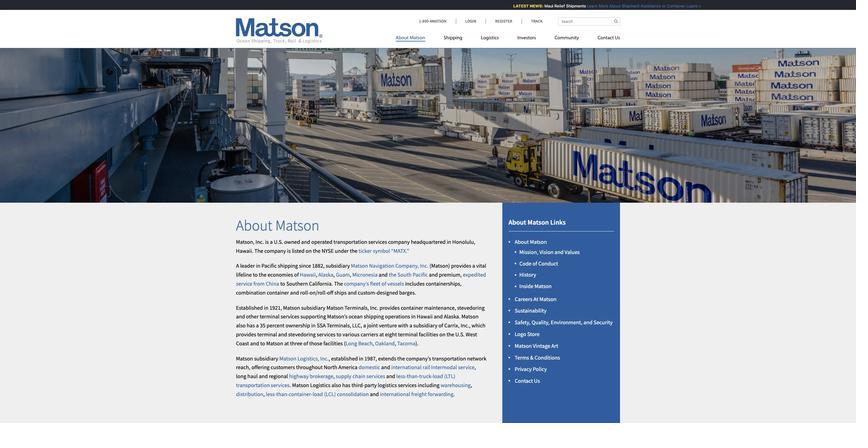 Task type: vqa. For each thing, say whether or not it's contained in the screenshot.
shipping to the bottom
yes



Task type: describe. For each thing, give the bounding box(es) containing it.
login
[[466, 19, 476, 24]]

matson up matson's
[[327, 304, 344, 312]]

tacoma
[[397, 340, 416, 347]]

matson vintage art
[[515, 343, 558, 350]]

conduct
[[539, 260, 558, 267]]

0 horizontal spatial facilities
[[324, 340, 343, 347]]

since
[[299, 263, 311, 270]]

of inside (matson) provides a vital lifeline to the economies of
[[294, 271, 299, 279]]

to down economies on the bottom of the page
[[280, 280, 285, 288]]

on inside matson, inc. is a u.s. owned and operated transportation services company headquartered in honolulu, hawaii. the company is listed on the nyse under the
[[306, 247, 312, 255]]

history
[[520, 272, 536, 279]]

terminal down 35
[[257, 331, 277, 338]]

joint
[[367, 322, 378, 329]]

expedited service from china
[[236, 271, 486, 288]]

1 horizontal spatial facilities
[[419, 331, 438, 338]]

company,
[[396, 263, 419, 270]]

contact us inside about matson links section
[[515, 378, 540, 385]]

a inside (matson) provides a vital lifeline to the economies of
[[473, 263, 475, 270]]

consolidation
[[337, 391, 369, 398]]

load inside less-than-truck-load (ltl) transportation services
[[433, 373, 443, 380]]

about matson links
[[509, 218, 566, 227]]

the inside (matson) provides a vital lifeline to the economies of
[[259, 271, 267, 279]]

register link
[[486, 19, 522, 24]]

careers
[[515, 296, 533, 303]]

mission, vision and values
[[520, 249, 580, 256]]

latest news: maui relief shipments learn more about shipment assistance or container loans >
[[508, 3, 696, 8]]

environment,
[[551, 319, 583, 326]]

0 horizontal spatial about matson
[[236, 216, 319, 235]]

track link
[[522, 19, 543, 24]]

intermodal
[[431, 364, 457, 371]]

contact inside top menu navigation
[[598, 36, 614, 41]]

quality,
[[532, 319, 550, 326]]

1 horizontal spatial the
[[334, 280, 343, 288]]

services up party
[[367, 373, 385, 380]]

established
[[236, 304, 263, 312]]

inc. inside matson, inc. is a u.s. owned and operated transportation services company headquartered in honolulu, hawaii. the company is listed on the nyse under the
[[256, 239, 264, 246]]

a left 35
[[256, 322, 259, 329]]

provides inside (matson) provides a vital lifeline to the economies of
[[451, 263, 471, 270]]

in left ssa
[[311, 322, 316, 329]]

domestic link
[[359, 364, 380, 371]]

(matson)
[[430, 263, 450, 270]]

and down navigation
[[379, 271, 388, 279]]

vision
[[540, 249, 554, 256]]

matson left links at the bottom right
[[528, 218, 549, 227]]

vital
[[476, 263, 486, 270]]

ocean
[[349, 313, 363, 320]]

1 horizontal spatial company
[[388, 239, 410, 246]]

0 vertical spatial about matson link
[[396, 33, 435, 45]]

supply
[[336, 373, 352, 380]]

in right leader
[[256, 263, 261, 270]]

navigation
[[369, 263, 394, 270]]

international rail intermodal service link
[[391, 364, 475, 371]]

investors link
[[508, 33, 546, 45]]

0 horizontal spatial is
[[265, 239, 269, 246]]

35
[[260, 322, 266, 329]]

and down maintenance,
[[434, 313, 443, 320]]

safety,
[[515, 319, 531, 326]]

0 vertical spatial stevedoring
[[457, 304, 485, 312]]

services inside less-than-truck-load (ltl) transportation services
[[271, 382, 290, 389]]

services down ssa
[[317, 331, 336, 338]]

various
[[343, 331, 360, 338]]

0 horizontal spatial .
[[290, 382, 291, 389]]

careers at matson link
[[515, 296, 557, 303]]

subsidiary up guam link
[[326, 263, 350, 270]]

from
[[254, 280, 265, 288]]

1 vertical spatial company
[[264, 247, 286, 255]]

code of conduct
[[520, 260, 558, 267]]

1 vertical spatial terminals,
[[327, 322, 351, 329]]

maintenance,
[[424, 304, 456, 312]]

hawaii.
[[236, 247, 253, 255]]

shipping inside established in 1921, matson subsidiary matson terminals, inc. provides container maintenance, stevedoring and other terminal services supporting matson's ocean shipping operations in hawaii and alaska. matson also has a 35 percent ownership in ssa terminals, llc, a joint venture with a subsidiary of carrix, inc., which provides terminal and stevedoring services to various carriers at eight terminal facilities on the u.s. west coast and to matson at three of those facilities (
[[364, 313, 384, 320]]

assistance
[[636, 3, 656, 8]]

ticker
[[359, 247, 372, 255]]

and inside . matson logistics also has third-party logistics services including warehousing , distribution , less-than-container-load (lcl) consolidation and international freight forwarding .
[[370, 391, 379, 398]]

us inside top menu navigation
[[615, 36, 620, 41]]

matson up the customers
[[279, 355, 297, 362]]

offering
[[252, 364, 270, 371]]

has inside . matson logistics also has third-party logistics services including warehousing , distribution , less-than-container-load (lcl) consolidation and international freight forwarding .
[[342, 382, 351, 389]]

a right the with
[[410, 322, 412, 329]]

coast
[[236, 340, 249, 347]]

less-than-container-load (lcl) consolidation link
[[266, 391, 369, 398]]

to down 35
[[260, 340, 265, 347]]

800-
[[422, 19, 430, 24]]

about matson inside top menu navigation
[[396, 36, 425, 41]]

has inside established in 1921, matson subsidiary matson terminals, inc. provides container maintenance, stevedoring and other terminal services supporting matson's ocean shipping operations in hawaii and alaska. matson also has a 35 percent ownership in ssa terminals, llc, a joint venture with a subsidiary of carrix, inc., which provides terminal and stevedoring services to various carriers at eight terminal facilities on the u.s. west coast and to matson at three of those facilities (
[[247, 322, 255, 329]]

california.
[[309, 280, 333, 288]]

or
[[657, 3, 661, 8]]

0 horizontal spatial at
[[284, 340, 289, 347]]

container inside includes containerships, combination container and roll-on/roll-off ships and custom-designed barges.
[[267, 289, 289, 296]]

logistics inside . matson logistics also has third-party logistics services including warehousing , distribution , less-than-container-load (lcl) consolidation and international freight forwarding .
[[310, 382, 331, 389]]

Search search field
[[558, 17, 620, 25]]

hawaii , alaska , guam , micronesia and the south pacific and premium,
[[300, 271, 463, 279]]

regional
[[269, 373, 288, 380]]

ssa
[[317, 322, 326, 329]]

2 vertical spatial provides
[[236, 331, 256, 338]]

and down percent
[[278, 331, 287, 338]]

long
[[346, 340, 357, 347]]

vessels
[[388, 280, 404, 288]]

company's fleet of vessels link
[[344, 280, 404, 288]]

logistics inside logistics link
[[481, 36, 499, 41]]

and left other
[[236, 313, 245, 320]]

also inside established in 1921, matson subsidiary matson terminals, inc. provides container maintenance, stevedoring and other terminal services supporting matson's ocean shipping operations in hawaii and alaska. matson also has a 35 percent ownership in ssa terminals, llc, a joint venture with a subsidiary of carrix, inc., which provides terminal and stevedoring services to various carriers at eight terminal facilities on the u.s. west coast and to matson at three of those facilities (
[[236, 322, 246, 329]]

containerships,
[[426, 280, 462, 288]]

and up logistics
[[386, 373, 395, 380]]

investors
[[518, 36, 536, 41]]

and left the security
[[584, 319, 593, 326]]

1 vertical spatial provides
[[380, 304, 400, 312]]

oakland link
[[375, 340, 395, 347]]

long beach link
[[346, 340, 373, 347]]

less-than-truck-load (ltl) transportation services
[[236, 373, 456, 389]]

history link
[[520, 272, 536, 279]]

southern
[[286, 280, 308, 288]]

established in 1921, matson subsidiary matson terminals, inc. provides container maintenance, stevedoring and other terminal services supporting matson's ocean shipping operations in hawaii and alaska. matson also has a 35 percent ownership in ssa terminals, llc, a joint venture with a subsidiary of carrix, inc., which provides terminal and stevedoring services to various carriers at eight terminal facilities on the u.s. west coast and to matson at three of those facilities (
[[236, 304, 486, 347]]

to inside (matson) provides a vital lifeline to the economies of
[[253, 271, 258, 279]]

ticker symbol "matx." link
[[359, 247, 409, 255]]

the south pacific link
[[389, 271, 428, 279]]

container
[[662, 3, 681, 8]]

the inside matson, inc. is a u.s. owned and operated transportation services company headquartered in honolulu, hawaii. the company is listed on the nyse under the
[[255, 247, 263, 255]]

inside matson link
[[520, 283, 552, 290]]

freight
[[411, 391, 427, 398]]

transportation inside , established in 1987, extends the company's transportation network reach, offering customers throughout north america
[[432, 355, 466, 362]]

privacy policy
[[515, 366, 547, 373]]

and down 'extends'
[[381, 364, 390, 371]]

matson subsidiary matson logistics, inc.
[[236, 355, 329, 362]]

carriers
[[361, 331, 378, 338]]

guam
[[336, 271, 350, 279]]

ownership
[[286, 322, 310, 329]]

of right three
[[304, 340, 308, 347]]

1 vertical spatial is
[[287, 247, 291, 255]]

).
[[416, 340, 419, 347]]

matson up owned
[[275, 216, 319, 235]]

matson up at
[[535, 283, 552, 290]]

south
[[398, 271, 412, 279]]

inc. inside established in 1921, matson subsidiary matson terminals, inc. provides container maintenance, stevedoring and other terminal services supporting matson's ocean shipping operations in hawaii and alaska. matson also has a 35 percent ownership in ssa terminals, llc, a joint venture with a subsidiary of carrix, inc., which provides terminal and stevedoring services to various carriers at eight terminal facilities on the u.s. west coast and to matson at three of those facilities (
[[370, 304, 379, 312]]

matson up micronesia
[[351, 263, 368, 270]]

those
[[309, 340, 322, 347]]

eight
[[385, 331, 397, 338]]

matson up terms
[[515, 343, 532, 350]]

international inside . matson logistics also has third-party logistics services including warehousing , distribution , less-than-container-load (lcl) consolidation and international freight forwarding .
[[380, 391, 410, 398]]

matson right 1921,
[[283, 304, 300, 312]]

mission, vision and values link
[[520, 249, 580, 256]]

careers at matson
[[515, 296, 557, 303]]

third-
[[352, 382, 365, 389]]

top menu navigation
[[396, 33, 620, 45]]

and down southern
[[290, 289, 299, 296]]

transportation inside matson, inc. is a u.s. owned and operated transportation services company headquartered in honolulu, hawaii. the company is listed on the nyse under the
[[334, 239, 367, 246]]

(matson) provides a vital lifeline to the economies of
[[236, 263, 486, 279]]

and inside matson, inc. is a u.s. owned and operated transportation services company headquartered in honolulu, hawaii. the company is listed on the nyse under the
[[301, 239, 310, 246]]

beach
[[358, 340, 373, 347]]

services inside . matson logistics also has third-party logistics services including warehousing , distribution , less-than-container-load (lcl) consolidation and international freight forwarding .
[[398, 382, 417, 389]]

subsidiary up the offering
[[254, 355, 278, 362]]

to left the various
[[337, 331, 342, 338]]

of right fleet
[[382, 280, 386, 288]]

of left carrix,
[[439, 322, 443, 329]]

0 vertical spatial terminals,
[[345, 304, 369, 312]]

the left ticker
[[350, 247, 358, 255]]

and right the coast
[[250, 340, 259, 347]]

contact us inside top menu navigation
[[598, 36, 620, 41]]

(ltl)
[[444, 373, 456, 380]]

terms & conditions
[[515, 354, 560, 361]]

in inside matson, inc. is a u.s. owned and operated transportation services company headquartered in honolulu, hawaii. the company is listed on the nyse under the
[[447, 239, 451, 246]]

0 horizontal spatial hawaii
[[300, 271, 316, 279]]

warehousing link
[[441, 382, 471, 389]]

includes
[[405, 280, 425, 288]]

1 horizontal spatial pacific
[[413, 271, 428, 279]]

privacy
[[515, 366, 532, 373]]

matson's
[[327, 313, 348, 320]]



Task type: locate. For each thing, give the bounding box(es) containing it.
us inside about matson links section
[[534, 378, 540, 385]]

None search field
[[558, 17, 620, 25]]

company down owned
[[264, 247, 286, 255]]

contact down search search box
[[598, 36, 614, 41]]

1 vertical spatial us
[[534, 378, 540, 385]]

1 horizontal spatial load
[[433, 373, 443, 380]]

economies
[[268, 271, 293, 279]]

america
[[339, 364, 358, 371]]

1 vertical spatial at
[[284, 340, 289, 347]]

logistics down the register "link"
[[481, 36, 499, 41]]

0 horizontal spatial load
[[313, 391, 323, 398]]

0 vertical spatial is
[[265, 239, 269, 246]]

matson inside top menu navigation
[[410, 36, 425, 41]]

reach,
[[236, 364, 250, 371]]

1 horizontal spatial contact us link
[[589, 33, 620, 45]]

0 horizontal spatial contact
[[515, 378, 533, 385]]

alaska.
[[444, 313, 461, 320]]

subsidiary up supporting
[[301, 304, 325, 312]]

0 vertical spatial about matson
[[396, 36, 425, 41]]

search image
[[614, 19, 618, 23]]

subsidiary
[[326, 263, 350, 270], [301, 304, 325, 312], [413, 322, 438, 329], [254, 355, 278, 362]]

in inside , established in 1987, extends the company's transportation network reach, offering customers throughout north america
[[359, 355, 364, 362]]

logistics
[[378, 382, 397, 389]]

learn
[[582, 3, 593, 8]]

1 vertical spatial pacific
[[413, 271, 428, 279]]

2 vertical spatial transportation
[[236, 382, 270, 389]]

matson logistics, inc. link
[[279, 355, 329, 362]]

than- inside . matson logistics also has third-party logistics services including warehousing , distribution , less-than-container-load (lcl) consolidation and international freight forwarding .
[[276, 391, 289, 398]]

has down other
[[247, 322, 255, 329]]

subsidiary up ).
[[413, 322, 438, 329]]

0 vertical spatial company's
[[344, 280, 369, 288]]

highway brokerage link
[[289, 373, 333, 380]]

sustainability
[[515, 307, 547, 315]]

inc. right matson,
[[256, 239, 264, 246]]

0 horizontal spatial than-
[[276, 391, 289, 398]]

1 horizontal spatial .
[[454, 391, 455, 398]]

1 horizontal spatial than-
[[407, 373, 419, 380]]

about inside top menu navigation
[[396, 36, 409, 41]]

hawaii down since
[[300, 271, 316, 279]]

expedited service from china link
[[236, 271, 486, 288]]

u.s. inside matson, inc. is a u.s. owned and operated transportation services company headquartered in honolulu, hawaii. the company is listed on the nyse under the
[[274, 239, 283, 246]]

0 vertical spatial contact us link
[[589, 33, 620, 45]]

contact
[[598, 36, 614, 41], [515, 378, 533, 385]]

transportation up intermodal
[[432, 355, 466, 362]]

less- inside less-than-truck-load (ltl) transportation services
[[396, 373, 407, 380]]

in left 1987,
[[359, 355, 364, 362]]

1 horizontal spatial stevedoring
[[457, 304, 485, 312]]

distribution link
[[236, 391, 263, 398]]

contact down privacy
[[515, 378, 533, 385]]

0 vertical spatial service
[[236, 280, 252, 288]]

1 horizontal spatial shipping
[[364, 313, 384, 320]]

the down matson navigation company, inc. link
[[389, 271, 397, 279]]

terminal up percent
[[260, 313, 280, 320]]

1-
[[419, 19, 422, 24]]

1 vertical spatial contact us link
[[515, 378, 540, 385]]

logistics link
[[472, 33, 508, 45]]

blue matson logo with ocean, shipping, truck, rail and logistics written beneath it. image
[[236, 18, 323, 44]]

on down carrix,
[[440, 331, 446, 338]]

international down logistics
[[380, 391, 410, 398]]

a right llc, at the bottom left of the page
[[363, 322, 366, 329]]

than- inside less-than-truck-load (ltl) transportation services
[[407, 373, 419, 380]]

stevedoring down ownership
[[288, 331, 316, 338]]

the right hawaii.
[[255, 247, 263, 255]]

off
[[327, 289, 333, 296]]

to
[[253, 271, 258, 279], [280, 280, 285, 288], [337, 331, 342, 338], [260, 340, 265, 347]]

1 horizontal spatial company's
[[406, 355, 431, 362]]

. matson logistics also has third-party logistics services including warehousing , distribution , less-than-container-load (lcl) consolidation and international freight forwarding .
[[236, 382, 472, 398]]

has down supply
[[342, 382, 351, 389]]

1 vertical spatial the
[[334, 280, 343, 288]]

in right the operations
[[411, 313, 416, 320]]

contact us link down search 'image'
[[589, 33, 620, 45]]

matson up container- at the left of the page
[[292, 382, 309, 389]]

1 horizontal spatial u.s.
[[456, 331, 465, 338]]

logistics
[[481, 36, 499, 41], [310, 382, 331, 389]]

symbol
[[373, 247, 390, 255]]

0 horizontal spatial company's
[[344, 280, 369, 288]]

matson
[[410, 36, 425, 41], [275, 216, 319, 235], [528, 218, 549, 227], [530, 238, 547, 246], [351, 263, 368, 270], [535, 283, 552, 290], [540, 296, 557, 303], [283, 304, 300, 312], [327, 304, 344, 312], [462, 313, 479, 320], [266, 340, 283, 347], [515, 343, 532, 350], [236, 355, 253, 362], [279, 355, 297, 362], [292, 382, 309, 389]]

brokerage
[[310, 373, 333, 380]]

services down regional
[[271, 382, 290, 389]]

1 vertical spatial facilities
[[324, 340, 343, 347]]

company up "matx."
[[388, 239, 410, 246]]

1 vertical spatial transportation
[[432, 355, 466, 362]]

0 horizontal spatial has
[[247, 322, 255, 329]]

>
[[694, 3, 696, 8]]

1 vertical spatial contact
[[515, 378, 533, 385]]

0 horizontal spatial on
[[306, 247, 312, 255]]

1 vertical spatial stevedoring
[[288, 331, 316, 338]]

supporting
[[301, 313, 326, 320]]

honolulu,
[[452, 239, 475, 246]]

policy
[[533, 366, 547, 373]]

the
[[255, 247, 263, 255], [334, 280, 343, 288]]

terminal up tacoma link on the left of the page
[[398, 331, 418, 338]]

container down china
[[267, 289, 289, 296]]

a left owned
[[270, 239, 273, 246]]

0 vertical spatial container
[[267, 289, 289, 296]]

matson up reach,
[[236, 355, 253, 362]]

inc. up north
[[320, 355, 329, 362]]

shipments
[[561, 3, 581, 8]]

in left 1921,
[[264, 304, 268, 312]]

us down policy
[[534, 378, 540, 385]]

0 vertical spatial .
[[290, 382, 291, 389]]

relief
[[550, 3, 560, 8]]

login link
[[456, 19, 486, 24]]

contact inside about matson links section
[[515, 378, 533, 385]]

0 vertical spatial facilities
[[419, 331, 438, 338]]

domestic
[[359, 364, 380, 371]]

llc,
[[352, 322, 362, 329]]

logo
[[515, 331, 526, 338]]

stevedoring up inc.,
[[457, 304, 485, 312]]

2 horizontal spatial about matson
[[515, 238, 547, 246]]

1 horizontal spatial contact us
[[598, 36, 620, 41]]

shipping
[[444, 36, 463, 41]]

international
[[391, 364, 422, 371], [380, 391, 410, 398]]

on/roll-
[[310, 289, 327, 296]]

on right listed on the bottom left of the page
[[306, 247, 312, 255]]

us
[[615, 36, 620, 41], [534, 378, 540, 385]]

service inside expedited service from china
[[236, 280, 252, 288]]

about matson link up mission,
[[515, 238, 547, 246]]

0 horizontal spatial shipping
[[278, 263, 298, 270]]

distribution
[[236, 391, 263, 398]]

news:
[[525, 3, 539, 8]]

services up symbol
[[369, 239, 387, 246]]

the up from
[[259, 271, 267, 279]]

register
[[495, 19, 512, 24]]

in
[[447, 239, 451, 246], [256, 263, 261, 270], [264, 304, 268, 312], [411, 313, 416, 320], [311, 322, 316, 329], [359, 355, 364, 362]]

established
[[331, 355, 358, 362]]

contact us link
[[589, 33, 620, 45], [515, 378, 540, 385]]

1 horizontal spatial transportation
[[334, 239, 367, 246]]

custom-
[[358, 289, 377, 296]]

1 vertical spatial container
[[401, 304, 423, 312]]

inc. left (matson)
[[420, 263, 429, 270]]

loans
[[682, 3, 693, 8]]

tacoma link
[[397, 340, 416, 347]]

1 horizontal spatial about matson
[[396, 36, 425, 41]]

with
[[398, 322, 408, 329]]

0 vertical spatial also
[[236, 322, 246, 329]]

chain
[[353, 373, 365, 380]]

at left three
[[284, 340, 289, 347]]

0 vertical spatial us
[[615, 36, 620, 41]]

1 horizontal spatial provides
[[380, 304, 400, 312]]

sustainability link
[[515, 307, 547, 315]]

0 vertical spatial has
[[247, 322, 255, 329]]

is left listed on the bottom left of the page
[[287, 247, 291, 255]]

to southern california. the company's fleet of vessels
[[279, 280, 404, 288]]

0 vertical spatial less-
[[396, 373, 407, 380]]

u.s. inside established in 1921, matson subsidiary matson terminals, inc. provides container maintenance, stevedoring and other terminal services supporting matson's ocean shipping operations in hawaii and alaska. matson also has a 35 percent ownership in ssa terminals, llc, a joint venture with a subsidiary of carrix, inc., which provides terminal and stevedoring services to various carriers at eight terminal facilities on the u.s. west coast and to matson at three of those facilities (
[[456, 331, 465, 338]]

0 horizontal spatial pacific
[[262, 263, 277, 270]]

1 horizontal spatial contact
[[598, 36, 614, 41]]

safety, quality, environment, and security
[[515, 319, 613, 326]]

pacific up economies on the bottom of the page
[[262, 263, 277, 270]]

company's up domestic and international rail intermodal service
[[406, 355, 431, 362]]

on inside established in 1921, matson subsidiary matson terminals, inc. provides container maintenance, stevedoring and other terminal services supporting matson's ocean shipping operations in hawaii and alaska. matson also has a 35 percent ownership in ssa terminals, llc, a joint venture with a subsidiary of carrix, inc., which provides terminal and stevedoring services to various carriers at eight terminal facilities on the u.s. west coast and to matson at three of those facilities (
[[440, 331, 446, 338]]

a leader in pacific shipping since 1882, subsidiary matson navigation company, inc.
[[236, 263, 429, 270]]

less- down regional
[[266, 391, 276, 398]]

1 vertical spatial logistics
[[310, 382, 331, 389]]

than-
[[407, 373, 419, 380], [276, 391, 289, 398]]

and down the offering
[[259, 373, 268, 380]]

u.s. left owned
[[274, 239, 283, 246]]

china
[[266, 280, 279, 288]]

carrix,
[[444, 322, 460, 329]]

1 horizontal spatial container
[[401, 304, 423, 312]]

of up southern
[[294, 271, 299, 279]]

headquartered
[[411, 239, 446, 246]]

less-than-truck-load (ltl) transportation services link
[[236, 373, 456, 389]]

than- down regional
[[276, 391, 289, 398]]

the inside established in 1921, matson subsidiary matson terminals, inc. provides container maintenance, stevedoring and other terminal services supporting matson's ocean shipping operations in hawaii and alaska. matson also has a 35 percent ownership in ssa terminals, llc, a joint venture with a subsidiary of carrix, inc., which provides terminal and stevedoring services to various carriers at eight terminal facilities on the u.s. west coast and to matson at three of those facilities (
[[447, 331, 454, 338]]

services inside matson, inc. is a u.s. owned and operated transportation services company headquartered in honolulu, hawaii. the company is listed on the nyse under the
[[369, 239, 387, 246]]

about matson up mission,
[[515, 238, 547, 246]]

0 horizontal spatial contact us
[[515, 378, 540, 385]]

the inside , established in 1987, extends the company's transportation network reach, offering customers throughout north america
[[397, 355, 405, 362]]

art
[[552, 343, 558, 350]]

of inside about matson links section
[[533, 260, 537, 267]]

operations
[[385, 313, 410, 320]]

the right 'extends'
[[397, 355, 405, 362]]

matson inside . matson logistics also has third-party logistics services including warehousing , distribution , less-than-container-load (lcl) consolidation and international freight forwarding .
[[292, 382, 309, 389]]

. down highway
[[290, 382, 291, 389]]

us down search 'image'
[[615, 36, 620, 41]]

services
[[369, 239, 387, 246], [281, 313, 299, 320], [317, 331, 336, 338], [367, 373, 385, 380], [271, 382, 290, 389], [398, 382, 417, 389]]

1 horizontal spatial us
[[615, 36, 620, 41]]

container
[[267, 289, 289, 296], [401, 304, 423, 312]]

fleet
[[370, 280, 381, 288]]

matson up the matson subsidiary matson logistics, inc.
[[266, 340, 283, 347]]

1 vertical spatial service
[[458, 364, 475, 371]]

company's inside , established in 1987, extends the company's transportation network reach, offering customers throughout north america
[[406, 355, 431, 362]]

hawaii down maintenance,
[[417, 313, 433, 320]]

matson up inc.,
[[462, 313, 479, 320]]

less- up logistics
[[396, 373, 407, 380]]

warehousing
[[441, 382, 471, 389]]

1 vertical spatial less-
[[266, 391, 276, 398]]

transportation up under
[[334, 239, 367, 246]]

terminals, down matson's
[[327, 322, 351, 329]]

also up (lcl)
[[332, 382, 341, 389]]

2 horizontal spatial transportation
[[432, 355, 466, 362]]

0 horizontal spatial us
[[534, 378, 540, 385]]

values
[[565, 249, 580, 256]]

at up long beach , oakland , tacoma ).
[[379, 331, 384, 338]]

safety, quality, environment, and security link
[[515, 319, 613, 326]]

1 horizontal spatial at
[[379, 331, 384, 338]]

2 vertical spatial about matson
[[515, 238, 547, 246]]

owned
[[284, 239, 300, 246]]

0 horizontal spatial company
[[264, 247, 286, 255]]

a inside matson, inc. is a u.s. owned and operated transportation services company headquartered in honolulu, hawaii. the company is listed on the nyse under the
[[270, 239, 273, 246]]

the down the operated
[[313, 247, 321, 255]]

1 vertical spatial about matson link
[[515, 238, 547, 246]]

and right ships at the left bottom
[[348, 289, 357, 296]]

0 vertical spatial at
[[379, 331, 384, 338]]

0 vertical spatial u.s.
[[274, 239, 283, 246]]

1 vertical spatial .
[[454, 391, 455, 398]]

1 vertical spatial about matson
[[236, 216, 319, 235]]

combination
[[236, 289, 266, 296]]

ticker symbol "matx."
[[359, 247, 409, 255]]

oakland
[[375, 340, 395, 347]]

container inside established in 1921, matson subsidiary matson terminals, inc. provides container maintenance, stevedoring and other terminal services supporting matson's ocean shipping operations in hawaii and alaska. matson also has a 35 percent ownership in ssa terminals, llc, a joint venture with a subsidiary of carrix, inc., which provides terminal and stevedoring services to various carriers at eight terminal facilities on the u.s. west coast and to matson at three of those facilities (
[[401, 304, 423, 312]]

highway
[[289, 373, 309, 380]]

1 horizontal spatial is
[[287, 247, 291, 255]]

0 vertical spatial than-
[[407, 373, 419, 380]]

1 vertical spatial hawaii
[[417, 313, 433, 320]]

matson, inc. is a u.s. owned and operated transportation services company headquartered in honolulu, hawaii. the company is listed on the nyse under the
[[236, 239, 475, 255]]

about matson inside about matson links section
[[515, 238, 547, 246]]

about matson up owned
[[236, 216, 319, 235]]

and inside , long haul and regional
[[259, 373, 268, 380]]

a left vital at the right bottom of the page
[[473, 263, 475, 270]]

about matson link down 1-
[[396, 33, 435, 45]]

0 vertical spatial logistics
[[481, 36, 499, 41]]

than- down domestic and international rail intermodal service
[[407, 373, 419, 380]]

maui
[[540, 3, 549, 8]]

matson navigation company, inc. link
[[351, 263, 429, 270]]

matson down 1-
[[410, 36, 425, 41]]

premium,
[[439, 271, 462, 279]]

in left the honolulu,
[[447, 239, 451, 246]]

1 horizontal spatial about matson link
[[515, 238, 547, 246]]

logistics down brokerage
[[310, 382, 331, 389]]

load left (lcl)
[[313, 391, 323, 398]]

0 horizontal spatial container
[[267, 289, 289, 296]]

1 horizontal spatial logistics
[[481, 36, 499, 41]]

hawaii link
[[300, 271, 316, 279]]

services up international freight forwarding link
[[398, 382, 417, 389]]

transportation inside less-than-truck-load (ltl) transportation services
[[236, 382, 270, 389]]

about matson links section
[[495, 203, 628, 424]]

matson right at
[[540, 296, 557, 303]]

0 vertical spatial contact
[[598, 36, 614, 41]]

1 horizontal spatial less-
[[396, 373, 407, 380]]

0 horizontal spatial also
[[236, 322, 246, 329]]

venture
[[379, 322, 397, 329]]

0 vertical spatial international
[[391, 364, 422, 371]]

, inside , established in 1987, extends the company's transportation network reach, offering customers throughout north america
[[329, 355, 330, 362]]

0 horizontal spatial provides
[[236, 331, 256, 338]]

1 vertical spatial company's
[[406, 355, 431, 362]]

is right matson,
[[265, 239, 269, 246]]

1 vertical spatial contact us
[[515, 378, 540, 385]]

1 vertical spatial u.s.
[[456, 331, 465, 338]]

0 horizontal spatial contact us link
[[515, 378, 540, 385]]

and right vision
[[555, 249, 564, 256]]

1 horizontal spatial also
[[332, 382, 341, 389]]

includes containerships, combination container and roll-on/roll-off ships and custom-designed barges.
[[236, 280, 462, 296]]

1 vertical spatial international
[[380, 391, 410, 398]]

roll-
[[300, 289, 310, 296]]

0 horizontal spatial logistics
[[310, 382, 331, 389]]

cranes load and offload matson containers from the containership at the terminal. image
[[0, 38, 856, 203]]

0 vertical spatial on
[[306, 247, 312, 255]]

inc. down 'custom-'
[[370, 304, 379, 312]]

hawaii inside established in 1921, matson subsidiary matson terminals, inc. provides container maintenance, stevedoring and other terminal services supporting matson's ocean shipping operations in hawaii and alaska. matson also has a 35 percent ownership in ssa terminals, llc, a joint venture with a subsidiary of carrix, inc., which provides terminal and stevedoring services to various carriers at eight terminal facilities on the u.s. west coast and to matson at three of those facilities (
[[417, 313, 433, 320]]

more
[[594, 3, 603, 8]]

matson up vision
[[530, 238, 547, 246]]

contact us down privacy policy
[[515, 378, 540, 385]]

also inside . matson logistics also has third-party logistics services including warehousing , distribution , less-than-container-load (lcl) consolidation and international freight forwarding .
[[332, 382, 341, 389]]

0 horizontal spatial the
[[255, 247, 263, 255]]

0 vertical spatial company
[[388, 239, 410, 246]]

, inside , long haul and regional
[[475, 364, 476, 371]]

shipping link
[[435, 33, 472, 45]]

0 vertical spatial hawaii
[[300, 271, 316, 279]]

less- inside . matson logistics also has third-party logistics services including warehousing , distribution , less-than-container-load (lcl) consolidation and international freight forwarding .
[[266, 391, 276, 398]]

and down (matson)
[[429, 271, 438, 279]]

provides up the operations
[[380, 304, 400, 312]]

provides
[[451, 263, 471, 270], [380, 304, 400, 312], [236, 331, 256, 338]]

0 horizontal spatial about matson link
[[396, 33, 435, 45]]

0 horizontal spatial stevedoring
[[288, 331, 316, 338]]

leader
[[240, 263, 255, 270]]

2 horizontal spatial provides
[[451, 263, 471, 270]]

long
[[236, 373, 246, 380]]

load inside . matson logistics also has third-party logistics services including warehousing , distribution , less-than-container-load (lcl) consolidation and international freight forwarding .
[[313, 391, 323, 398]]

services up ownership
[[281, 313, 299, 320]]

about matson link
[[396, 33, 435, 45], [515, 238, 547, 246]]

0 horizontal spatial service
[[236, 280, 252, 288]]

0 vertical spatial transportation
[[334, 239, 367, 246]]

the up ships at the left bottom
[[334, 280, 343, 288]]

shipping up joint
[[364, 313, 384, 320]]



